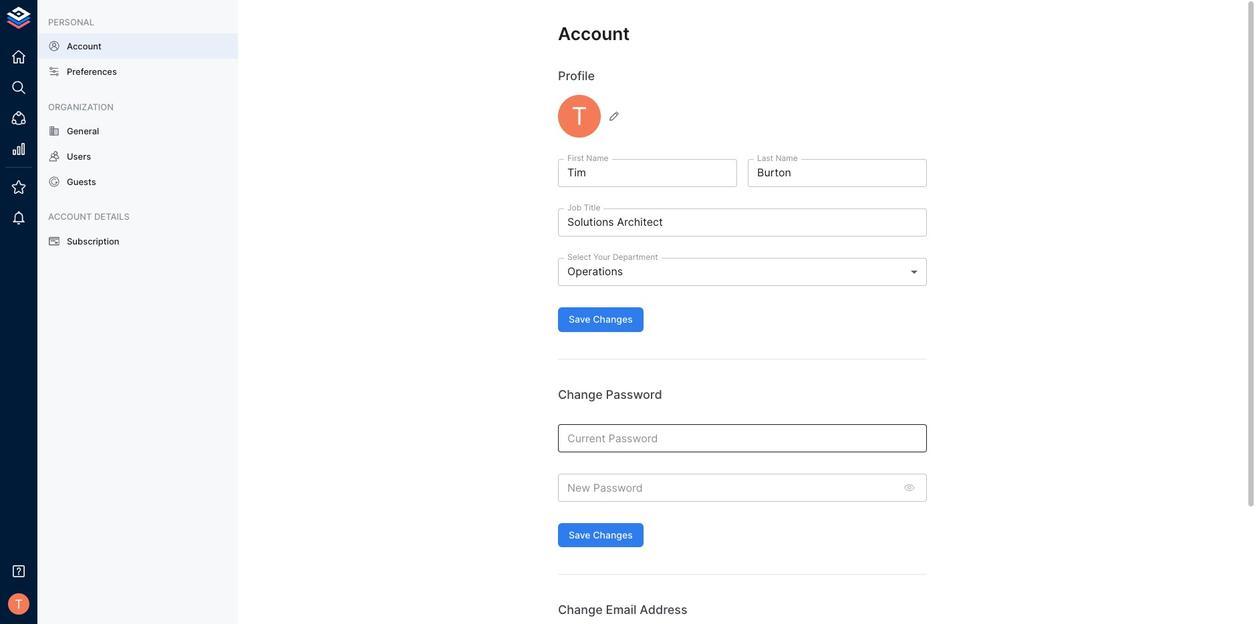 Task type: vqa. For each thing, say whether or not it's contained in the screenshot.
1st Save Changes button from the bottom's Save Changes
yes



Task type: locate. For each thing, give the bounding box(es) containing it.
job
[[567, 202, 582, 212]]

title
[[584, 202, 600, 212]]

change left password
[[558, 387, 603, 401]]

account
[[48, 211, 92, 222]]

1 change from the top
[[558, 387, 603, 401]]

t button
[[558, 95, 625, 138], [4, 589, 33, 619]]

1 horizontal spatial name
[[776, 153, 798, 163]]

change left 'email'
[[558, 603, 603, 617]]

2 changes from the top
[[593, 529, 633, 541]]

guests link
[[37, 169, 238, 195]]

1 vertical spatial changes
[[593, 529, 633, 541]]

1 changes from the top
[[593, 314, 633, 325]]

1 save from the top
[[569, 314, 591, 325]]

1 vertical spatial change
[[558, 603, 603, 617]]

account details
[[48, 211, 130, 222]]

0 vertical spatial changes
[[593, 314, 633, 325]]

address
[[640, 603, 688, 617]]

save
[[569, 314, 591, 325], [569, 529, 591, 541]]

your
[[593, 252, 611, 262]]

name right last
[[776, 153, 798, 163]]

save changes button
[[558, 308, 643, 332], [558, 523, 643, 548]]

1 vertical spatial save changes
[[569, 529, 633, 541]]

1 vertical spatial save
[[569, 529, 591, 541]]

0 vertical spatial t
[[572, 101, 587, 131]]

password
[[606, 387, 662, 401]]

1 vertical spatial save changes button
[[558, 523, 643, 548]]

account
[[558, 23, 630, 44], [67, 41, 102, 52]]

Password password field
[[558, 424, 927, 452], [558, 474, 896, 502]]

change email address
[[558, 603, 688, 617]]

name for first name
[[586, 153, 609, 163]]

0 vertical spatial t button
[[558, 95, 625, 138]]

name right first
[[586, 153, 609, 163]]

2 name from the left
[[776, 153, 798, 163]]

change for change password
[[558, 387, 603, 401]]

account up profile
[[558, 23, 630, 44]]

1 horizontal spatial t
[[572, 101, 587, 131]]

account up "preferences" at the top left
[[67, 41, 102, 52]]

0 vertical spatial change
[[558, 387, 603, 401]]

Last Name text field
[[748, 159, 927, 187]]

0 vertical spatial password password field
[[558, 424, 927, 452]]

0 vertical spatial save changes button
[[558, 308, 643, 332]]

change
[[558, 387, 603, 401], [558, 603, 603, 617]]

1 name from the left
[[586, 153, 609, 163]]

name
[[586, 153, 609, 163], [776, 153, 798, 163]]

0 vertical spatial save changes
[[569, 314, 633, 325]]

users
[[67, 151, 91, 162]]

change password
[[558, 387, 662, 401]]

general
[[67, 125, 99, 136]]

first
[[567, 153, 584, 163]]

name for last name
[[776, 153, 798, 163]]

account link
[[37, 34, 238, 59]]

0 horizontal spatial name
[[586, 153, 609, 163]]

preferences
[[67, 66, 117, 77]]

2 change from the top
[[558, 603, 603, 617]]

changes
[[593, 314, 633, 325], [593, 529, 633, 541]]

1 vertical spatial t button
[[4, 589, 33, 619]]

select your department operations
[[567, 252, 658, 278]]

0 vertical spatial save
[[569, 314, 591, 325]]

1 vertical spatial password password field
[[558, 474, 896, 502]]

0 horizontal spatial t
[[15, 597, 23, 611]]

job title
[[567, 202, 600, 212]]

1 password password field from the top
[[558, 424, 927, 452]]

changes for 1st save changes button from the top
[[593, 314, 633, 325]]

first name
[[567, 153, 609, 163]]

save changes
[[569, 314, 633, 325], [569, 529, 633, 541]]

guests
[[67, 177, 96, 187]]

1 vertical spatial t
[[15, 597, 23, 611]]

t
[[572, 101, 587, 131], [15, 597, 23, 611]]



Task type: describe. For each thing, give the bounding box(es) containing it.
0 horizontal spatial t button
[[4, 589, 33, 619]]

operations
[[567, 265, 623, 278]]

1 horizontal spatial account
[[558, 23, 630, 44]]

organization
[[48, 101, 114, 112]]

2 save from the top
[[569, 529, 591, 541]]

2 save changes button from the top
[[558, 523, 643, 548]]

changes for 2nd save changes button
[[593, 529, 633, 541]]

users link
[[37, 144, 238, 169]]

select
[[567, 252, 591, 262]]

preferences link
[[37, 59, 238, 85]]

2 save changes from the top
[[569, 529, 633, 541]]

last name
[[757, 153, 798, 163]]

email
[[606, 603, 637, 617]]

subscription link
[[37, 228, 238, 254]]

last
[[757, 153, 773, 163]]

personal
[[48, 17, 94, 27]]

1 horizontal spatial t button
[[558, 95, 625, 138]]

Select Your Department field
[[558, 258, 927, 286]]

2 password password field from the top
[[558, 474, 896, 502]]

1 save changes button from the top
[[558, 308, 643, 332]]

department
[[613, 252, 658, 262]]

Job Title text field
[[558, 209, 927, 237]]

subscription
[[67, 236, 119, 246]]

1 save changes from the top
[[569, 314, 633, 325]]

details
[[94, 211, 130, 222]]

First Name text field
[[558, 159, 737, 187]]

change for change email address
[[558, 603, 603, 617]]

general link
[[37, 118, 238, 144]]

0 horizontal spatial account
[[67, 41, 102, 52]]

profile
[[558, 69, 595, 83]]



